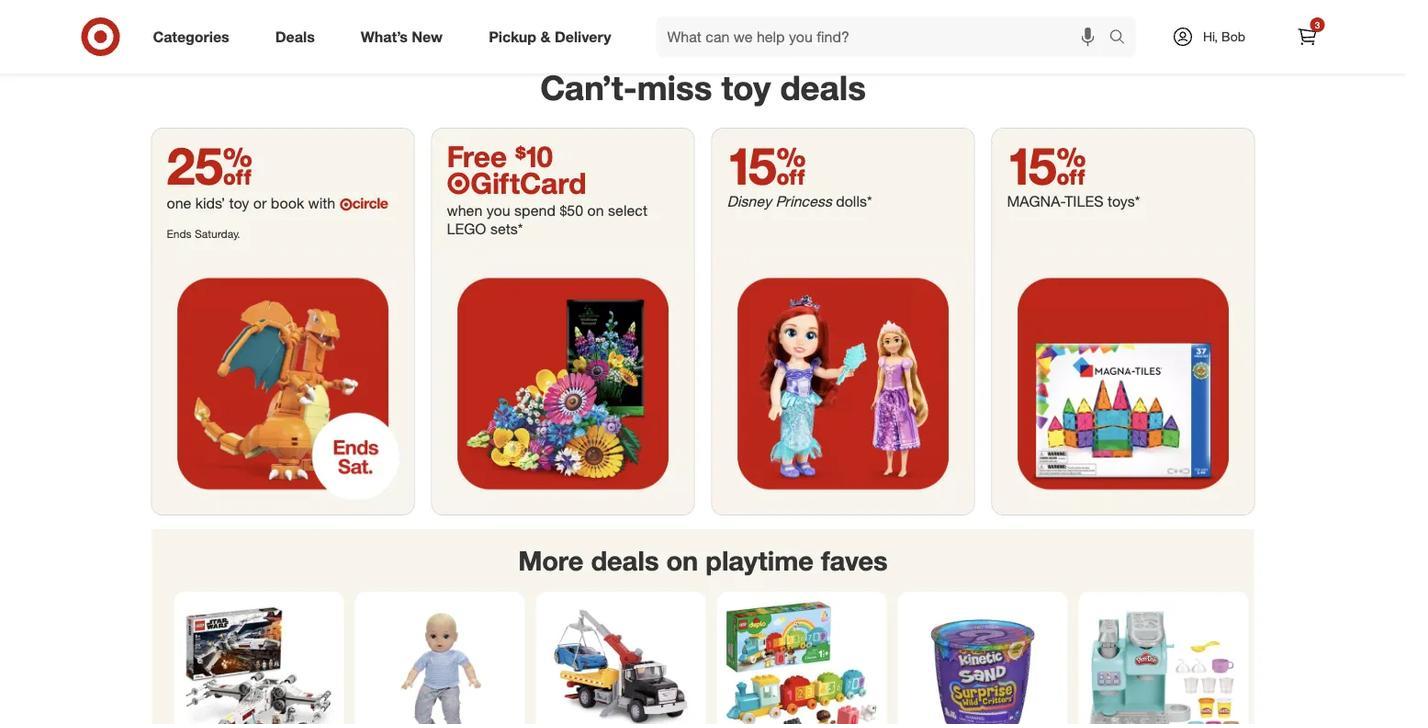 Task type: describe. For each thing, give the bounding box(es) containing it.
search button
[[1101, 17, 1145, 61]]

on inside 'free $10 ¬giftcard when you spend $50 on select lego sets*'
[[588, 201, 604, 219]]

princess dolls*
[[776, 192, 872, 210]]

more
[[519, 544, 584, 577]]

ends saturday image
[[152, 253, 414, 515]]

what's new link
[[345, 17, 466, 57]]

pickup & delivery
[[489, 28, 612, 46]]

3 link
[[1288, 17, 1328, 57]]

lego star wars luke skywalker's x-wing fighter set 75301 image
[[181, 599, 337, 724]]

&
[[541, 28, 551, 46]]

toys*
[[1108, 192, 1141, 210]]

play-doh kitchen creations colorful cafe kids kitchen playset image
[[1087, 599, 1242, 724]]

15 magna-tiles toys*
[[1008, 134, 1141, 210]]

lego
[[447, 220, 487, 238]]

bob
[[1222, 28, 1246, 45]]

disney
[[727, 192, 772, 210]]

tiles
[[1065, 192, 1104, 210]]

carousel region containing more deals on playtime faves
[[152, 529, 1255, 724]]

what's new
[[361, 28, 443, 46]]

0 horizontal spatial deals
[[591, 544, 659, 577]]

with
[[308, 194, 336, 212]]

hi,
[[1204, 28, 1219, 45]]

free $10 ¬giftcard when you spend $50 on select lego sets*
[[447, 138, 648, 238]]

princess
[[776, 192, 832, 210]]

circle
[[352, 194, 388, 212]]

pickup
[[489, 28, 537, 46]]

saturday.
[[195, 227, 240, 241]]

search
[[1101, 29, 1145, 47]]

$50
[[560, 201, 584, 219]]

free
[[447, 138, 507, 173]]

1 vertical spatial on
[[667, 544, 698, 577]]

can't-miss toy deals
[[540, 66, 866, 107]]

pickup & delivery link
[[473, 17, 634, 57]]

select
[[608, 201, 648, 219]]

ends
[[167, 227, 192, 241]]

What can we help you find? suggestions appear below search field
[[657, 17, 1114, 57]]

more deals on playtime faves
[[519, 544, 888, 577]]

$10
[[515, 138, 553, 173]]

15 for 15 magna-tiles toys*
[[1008, 134, 1087, 196]]



Task type: vqa. For each thing, say whether or not it's contained in the screenshot.
the Registry to the top
no



Task type: locate. For each thing, give the bounding box(es) containing it.
0 vertical spatial toy
[[722, 66, 771, 107]]

spend
[[515, 201, 556, 219]]

hi, bob
[[1204, 28, 1246, 45]]

delivery
[[555, 28, 612, 46]]

1 horizontal spatial toy
[[722, 66, 771, 107]]

15
[[727, 134, 806, 196], [1008, 134, 1087, 196]]

driven – large toy truck with car and crane arm – tow truck image
[[543, 599, 699, 724]]

1 vertical spatial toy
[[229, 194, 249, 212]]

1 vertical spatial carousel region
[[152, 529, 1255, 724]]

toy
[[722, 66, 771, 107], [229, 194, 249, 212]]

faves
[[821, 544, 888, 577]]

0 horizontal spatial on
[[588, 201, 604, 219]]

15 for 15
[[727, 134, 806, 196]]

1 horizontal spatial deals
[[781, 66, 866, 107]]

carousel region
[[152, 0, 1336, 51], [152, 529, 1255, 724]]

1 horizontal spatial on
[[667, 544, 698, 577]]

miss
[[637, 66, 712, 107]]

magna-
[[1008, 192, 1065, 210]]

¬giftcard
[[447, 165, 587, 201]]

new
[[412, 28, 443, 46]]

1 vertical spatial deals
[[591, 544, 659, 577]]

toy for or
[[229, 194, 249, 212]]

0 vertical spatial on
[[588, 201, 604, 219]]

sets*
[[491, 220, 523, 238]]

one kids' toy or book with
[[167, 194, 340, 212]]

deals down what can we help you find? suggestions appear below "search field"
[[781, 66, 866, 107]]

when
[[447, 201, 483, 219]]

or
[[253, 194, 267, 212]]

15 inside 15 magna-tiles toys*
[[1008, 134, 1087, 196]]

2 15 from the left
[[1008, 134, 1087, 196]]

deals
[[781, 66, 866, 107], [591, 544, 659, 577]]

toy right miss
[[722, 66, 771, 107]]

25
[[167, 134, 253, 196]]

deals right more
[[591, 544, 659, 577]]

3
[[1316, 19, 1321, 30]]

0 vertical spatial carousel region
[[152, 0, 1336, 51]]

lego duplo my first number train toy 10954 image
[[725, 599, 880, 724]]

toy left or
[[229, 194, 249, 212]]

toy for deals
[[722, 66, 771, 107]]

playtime
[[706, 544, 814, 577]]

can't-
[[540, 66, 637, 107]]

categories
[[153, 28, 229, 46]]

deals
[[275, 28, 315, 46]]

1 carousel region from the top
[[152, 0, 1336, 51]]

1 15 from the left
[[727, 134, 806, 196]]

on left playtime at right bottom
[[667, 544, 698, 577]]

on
[[588, 201, 604, 219], [667, 544, 698, 577]]

kinetic sand surprise wild critters image
[[906, 599, 1061, 724]]

1 horizontal spatial 15
[[1008, 134, 1087, 196]]

ends saturday.
[[167, 227, 240, 241]]

kids'
[[196, 194, 225, 212]]

0 horizontal spatial toy
[[229, 194, 249, 212]]

you
[[487, 201, 510, 219]]

categories link
[[137, 17, 252, 57]]

one
[[167, 194, 191, 212]]

book
[[271, 194, 304, 212]]

2 carousel region from the top
[[152, 529, 1255, 724]]

perfectly cute basic 14" boy baby doll - blonde hair, brown eyes image
[[362, 599, 518, 724]]

on right $50
[[588, 201, 604, 219]]

what's
[[361, 28, 408, 46]]

dolls*
[[836, 192, 872, 210]]

deals link
[[260, 17, 338, 57]]

0 vertical spatial deals
[[781, 66, 866, 107]]

0 horizontal spatial 15
[[727, 134, 806, 196]]



